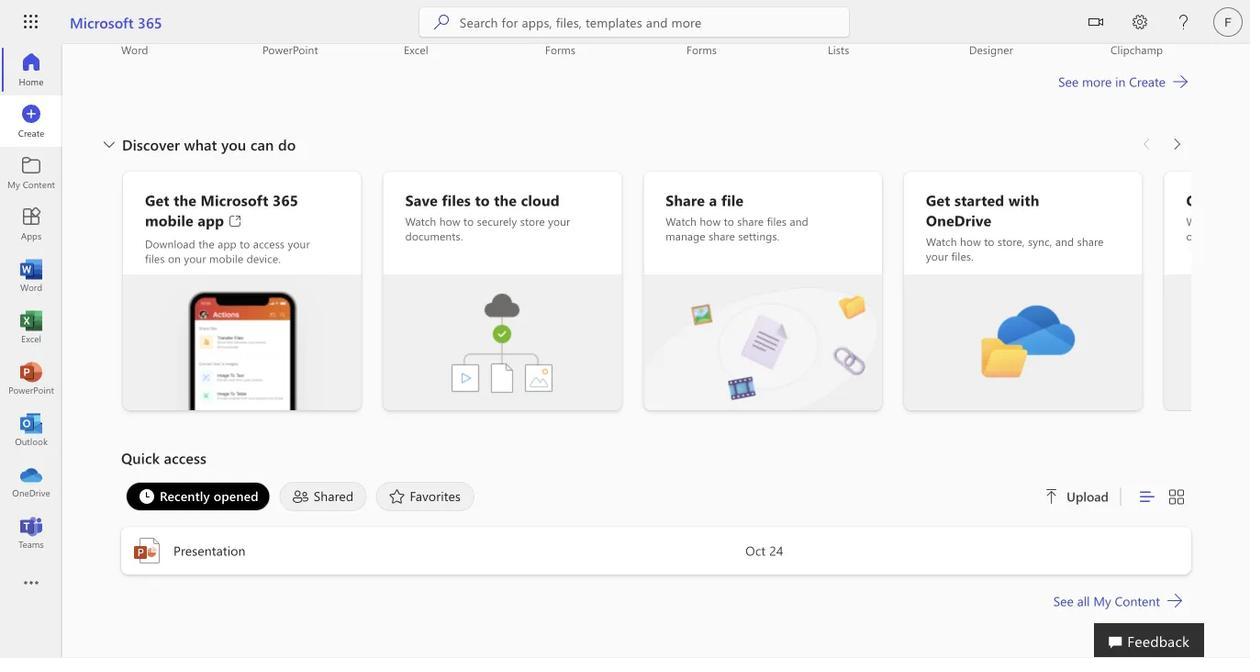 Task type: locate. For each thing, give the bounding box(es) containing it.
see left all at the right bottom
[[1053, 592, 1074, 609]]

2 get from the left
[[926, 190, 950, 210]]

see all my content
[[1053, 592, 1160, 609]]

to inside collabora watch how to
[[1245, 214, 1250, 229]]

and inside share a file watch how to share files and manage share settings.
[[790, 214, 809, 229]]

to
[[475, 190, 490, 210], [464, 214, 474, 229], [724, 214, 734, 229], [1245, 214, 1250, 229], [984, 234, 995, 249], [240, 236, 250, 251]]

quick
[[121, 448, 160, 468]]

how down "collabora"
[[1220, 214, 1241, 229]]

365 inside 'get the microsoft 365 mobile app'
[[273, 190, 298, 210]]

create image
[[22, 112, 40, 130]]

1 horizontal spatial access
[[253, 236, 285, 251]]

mobile
[[145, 210, 194, 230], [209, 251, 243, 266]]

Search box. Suggestions appear as you type. search field
[[460, 7, 849, 37]]

to down 'get the microsoft 365 mobile app'
[[240, 236, 250, 251]]

powerpoint image
[[132, 536, 162, 565]]

save files to the cloud image
[[383, 274, 622, 410]]

collabora watch how to
[[1186, 190, 1250, 258]]

app
[[198, 210, 224, 230], [218, 236, 237, 251]]

your inside 'save files to the cloud watch how to securely store your documents.'
[[548, 214, 570, 229]]

how left 'securely'
[[439, 214, 460, 229]]

word image
[[22, 266, 40, 285]]

apps image
[[22, 215, 40, 233]]

microsoft
[[70, 12, 134, 32], [201, 190, 268, 210]]

0 horizontal spatial microsoft
[[70, 12, 134, 32]]

0 vertical spatial app
[[198, 210, 224, 230]]

0 horizontal spatial mobile
[[145, 210, 194, 230]]

do
[[278, 134, 296, 154]]

discover what you can do
[[122, 134, 296, 154]]

device.
[[247, 251, 281, 266]]

access inside download the app to access your files on your mobile device.
[[253, 236, 285, 251]]

the up 'securely'
[[494, 190, 517, 210]]

recently opened element
[[126, 482, 271, 511]]

see
[[1058, 73, 1079, 90], [1053, 592, 1074, 609]]

microsoft inside 'get the microsoft 365 mobile app'
[[201, 190, 268, 210]]

1 horizontal spatial 365
[[273, 190, 298, 210]]

share inside get started with onedrive watch how to store, sync, and share your files.
[[1077, 234, 1104, 249]]

app up download the app to access your files on your mobile device. at top left
[[198, 210, 224, 230]]

name presentation cell
[[121, 536, 745, 565]]

0 horizontal spatial files
[[145, 251, 165, 266]]

mobile inside 'get the microsoft 365 mobile app'
[[145, 210, 194, 230]]

files inside download the app to access your files on your mobile device.
[[145, 251, 165, 266]]

mobile left device.
[[209, 251, 243, 266]]

how
[[439, 214, 460, 229], [700, 214, 721, 229], [1220, 214, 1241, 229], [960, 234, 981, 249]]

my content image
[[22, 163, 40, 182]]

your
[[548, 214, 570, 229], [288, 236, 310, 251], [926, 249, 948, 263], [184, 251, 206, 266]]

and
[[790, 214, 809, 229], [1055, 234, 1074, 249]]

home image
[[22, 61, 40, 79]]

share down file at the top of page
[[737, 214, 764, 229]]

microsoft 365 banner
[[0, 0, 1250, 47]]

navigation
[[0, 44, 62, 558]]

mobile up 'download'
[[145, 210, 194, 230]]

save
[[405, 190, 438, 210]]

files inside 'save files to the cloud watch how to securely store your documents.'
[[442, 190, 471, 210]]

files
[[442, 190, 471, 210], [767, 214, 787, 229], [145, 251, 165, 266]]

cloud
[[521, 190, 560, 210]]

share a file watch how to share files and manage share settings.
[[666, 190, 809, 243]]

your right on
[[184, 251, 206, 266]]

your right store
[[548, 214, 570, 229]]

365
[[138, 12, 162, 32], [273, 190, 298, 210]]

tab list
[[121, 482, 1023, 511]]

get up 'download'
[[145, 190, 169, 210]]

app down 'get the microsoft 365 mobile app'
[[218, 236, 237, 251]]

create
[[1129, 73, 1166, 90]]

0 horizontal spatial 365
[[138, 12, 162, 32]]

get inside get started with onedrive watch how to store, sync, and share your files.
[[926, 190, 950, 210]]

a
[[709, 190, 717, 210]]

favorites tab
[[371, 482, 479, 511]]

watch inside share a file watch how to share files and manage share settings.
[[666, 214, 697, 229]]

1 vertical spatial files
[[767, 214, 787, 229]]

excel
[[404, 42, 428, 57]]

your left files.
[[926, 249, 948, 263]]

0 horizontal spatial and
[[790, 214, 809, 229]]

share
[[666, 190, 705, 210]]

None search field
[[419, 7, 849, 37]]

0 vertical spatial access
[[253, 236, 285, 251]]

list
[[121, 0, 1234, 57]]

2 vertical spatial files
[[145, 251, 165, 266]]

all
[[1077, 592, 1090, 609]]

2 horizontal spatial share
[[1077, 234, 1104, 249]]

watch down onedrive
[[926, 234, 957, 249]]

the up 'download'
[[174, 190, 196, 210]]

shared
[[314, 487, 354, 504]]

and inside get started with onedrive watch how to store, sync, and share your files.
[[1055, 234, 1074, 249]]

to down "collabora"
[[1245, 214, 1250, 229]]

designer
[[969, 42, 1013, 57]]

securely
[[477, 214, 517, 229]]

recently opened
[[160, 487, 259, 504]]

and right sync,
[[1055, 234, 1074, 249]]

settings.
[[738, 229, 780, 243]]

watch down save
[[405, 214, 436, 229]]

1 vertical spatial app
[[218, 236, 237, 251]]

2 forms from the left
[[687, 42, 717, 57]]

1 horizontal spatial mobile
[[209, 251, 243, 266]]

word
[[121, 42, 148, 57]]

365 up word
[[138, 12, 162, 32]]

0 vertical spatial microsoft
[[70, 12, 134, 32]]

and right "settings."
[[790, 214, 809, 229]]

1 vertical spatial see
[[1053, 592, 1074, 609]]

collaborate in real time image
[[1164, 274, 1250, 410]]

watch inside 'save files to the cloud watch how to securely store your documents.'
[[405, 214, 436, 229]]

0 vertical spatial mobile
[[145, 210, 194, 230]]

to up 'securely'
[[475, 190, 490, 210]]

get
[[145, 190, 169, 210], [926, 190, 950, 210]]

0 horizontal spatial access
[[164, 448, 207, 468]]

favorites
[[410, 487, 461, 504]]

see more in create
[[1058, 73, 1166, 90]]

0 horizontal spatial get
[[145, 190, 169, 210]]

0 vertical spatial see
[[1058, 73, 1079, 90]]

365 down do
[[273, 190, 298, 210]]

shared tab
[[275, 482, 371, 511]]

the
[[174, 190, 196, 210], [494, 190, 517, 210], [198, 236, 215, 251]]

content
[[1115, 592, 1160, 609]]

share for get started with onedrive
[[1077, 234, 1104, 249]]

how inside collabora watch how to
[[1220, 214, 1241, 229]]

the right on
[[198, 236, 215, 251]]

to left store,
[[984, 234, 995, 249]]

microsoft up word
[[70, 12, 134, 32]]

how inside get started with onedrive watch how to store, sync, and share your files.
[[960, 234, 981, 249]]

the inside 'get the microsoft 365 mobile app'
[[174, 190, 196, 210]]

microsoft up download the app to access your files on your mobile device. at top left
[[201, 190, 268, 210]]

see more in create link
[[1057, 71, 1191, 93]]

1 horizontal spatial and
[[1055, 234, 1074, 249]]

365 inside 'banner'
[[138, 12, 162, 32]]

access up recently at bottom
[[164, 448, 207, 468]]

1 horizontal spatial files
[[442, 190, 471, 210]]

forms
[[545, 42, 576, 57], [687, 42, 717, 57]]

1 horizontal spatial forms
[[687, 42, 717, 57]]

0 vertical spatial and
[[790, 214, 809, 229]]

started
[[955, 190, 1004, 210]]

recently
[[160, 487, 210, 504]]

1 vertical spatial microsoft
[[201, 190, 268, 210]]

feedback
[[1127, 631, 1190, 650]]

the inside download the app to access your files on your mobile device.
[[198, 236, 215, 251]]

share right manage at the top of the page
[[709, 229, 735, 243]]

upload
[[1067, 488, 1109, 505]]

to down file at the top of page
[[724, 214, 734, 229]]

0 horizontal spatial share
[[709, 229, 735, 243]]

create element
[[0, 95, 62, 147]]

watch down "collabora"
[[1186, 214, 1217, 229]]

how down a on the right top
[[700, 214, 721, 229]]

favorites element
[[376, 482, 475, 511]]

mobile inside download the app to access your files on your mobile device.
[[209, 251, 243, 266]]

recently opened tab
[[121, 482, 275, 511]]

share
[[737, 214, 764, 229], [709, 229, 735, 243], [1077, 234, 1104, 249]]

watch
[[405, 214, 436, 229], [666, 214, 697, 229], [1186, 214, 1217, 229], [926, 234, 957, 249]]

get up onedrive
[[926, 190, 950, 210]]

how inside 'save files to the cloud watch how to securely store your documents.'
[[439, 214, 460, 229]]

0 horizontal spatial forms
[[545, 42, 576, 57]]

watch inside get started with onedrive watch how to store, sync, and share your files.
[[926, 234, 957, 249]]

1 vertical spatial mobile
[[209, 251, 243, 266]]

0 horizontal spatial the
[[174, 190, 196, 210]]

1 vertical spatial 365
[[273, 190, 298, 210]]


[[1168, 594, 1182, 609]]


[[1089, 15, 1103, 29]]

2 horizontal spatial the
[[494, 190, 517, 210]]

0 vertical spatial files
[[442, 190, 471, 210]]

1 horizontal spatial get
[[926, 190, 950, 210]]

access
[[253, 236, 285, 251], [164, 448, 207, 468]]

24
[[769, 542, 783, 559]]

1 horizontal spatial the
[[198, 236, 215, 251]]

you
[[221, 134, 246, 154]]

can
[[250, 134, 274, 154]]

watch down share
[[666, 214, 697, 229]]

1 get from the left
[[145, 190, 169, 210]]

0 vertical spatial 365
[[138, 12, 162, 32]]

quick access
[[121, 448, 207, 468]]

1 horizontal spatial microsoft
[[201, 190, 268, 210]]

get inside 'get the microsoft 365 mobile app'
[[145, 190, 169, 210]]

how inside share a file watch how to share files and manage share settings.
[[700, 214, 721, 229]]

share right sync,
[[1077, 234, 1104, 249]]

1 vertical spatial and
[[1055, 234, 1074, 249]]

how down onedrive
[[960, 234, 981, 249]]

f
[[1225, 15, 1232, 29]]

2 horizontal spatial files
[[767, 214, 787, 229]]

outlook image
[[22, 420, 40, 439]]

access down 'get the microsoft 365 mobile app'
[[253, 236, 285, 251]]

see inside see more in create link
[[1058, 73, 1079, 90]]

see left more
[[1058, 73, 1079, 90]]



Task type: vqa. For each thing, say whether or not it's contained in the screenshot.
Universal presentation element
no



Task type: describe. For each thing, give the bounding box(es) containing it.
discover what you can do button
[[96, 129, 300, 159]]

store,
[[998, 234, 1025, 249]]

shared element
[[280, 482, 367, 511]]

get the microsoft 365 mobile app
[[145, 190, 298, 230]]

collabora
[[1186, 190, 1250, 210]]

more
[[1082, 73, 1112, 90]]

to inside download the app to access your files on your mobile device.
[[240, 236, 250, 251]]

your inside get started with onedrive watch how to store, sync, and share your files.
[[926, 249, 948, 263]]

lists
[[828, 42, 849, 57]]

teams image
[[22, 523, 40, 542]]

onedrive image
[[22, 472, 40, 490]]

f button
[[1206, 0, 1250, 44]]

excel image
[[22, 318, 40, 336]]

clipchamp
[[1111, 42, 1163, 57]]

on
[[168, 251, 181, 266]]

next image
[[1168, 129, 1186, 159]]

the for app
[[174, 190, 196, 210]]

your right device.
[[288, 236, 310, 251]]

create new element
[[121, 0, 1234, 129]]

files inside share a file watch how to share files and manage share settings.
[[767, 214, 787, 229]]

get for get the microsoft 365 mobile app
[[145, 190, 169, 210]]

share a file image
[[644, 274, 882, 410]]

list containing word
[[121, 0, 1234, 57]]

1 vertical spatial access
[[164, 448, 207, 468]]

files.
[[951, 249, 974, 263]]

powerpoint
[[263, 42, 318, 57]]

 upload
[[1045, 488, 1109, 505]]

app inside download the app to access your files on your mobile device.
[[218, 236, 237, 251]]

presentation
[[173, 542, 246, 559]]

get started with onedrive image
[[904, 274, 1142, 410]]

feedback button
[[1094, 623, 1204, 658]]

watch inside collabora watch how to
[[1186, 214, 1217, 229]]

get for get started with onedrive watch how to store, sync, and share your files.
[[926, 190, 950, 210]]

get the microsoft 365 mobile app image
[[123, 274, 361, 410]]

oct
[[745, 542, 766, 559]]

 button
[[1074, 0, 1118, 47]]

none search field inside microsoft 365 'banner'
[[419, 7, 849, 37]]

powerpoint image
[[22, 369, 40, 387]]

1 forms from the left
[[545, 42, 576, 57]]

microsoft 365
[[70, 12, 162, 32]]

1 horizontal spatial share
[[737, 214, 764, 229]]

opened
[[214, 487, 259, 504]]

discover
[[122, 134, 180, 154]]

see for see more in create
[[1058, 73, 1079, 90]]

the for your
[[198, 236, 215, 251]]

what
[[184, 134, 217, 154]]

documents.
[[405, 229, 463, 243]]

file
[[721, 190, 744, 210]]

manage
[[666, 229, 706, 243]]

view more apps image
[[22, 575, 40, 593]]

save files to the cloud watch how to securely store your documents.
[[405, 190, 570, 243]]

oct 24
[[745, 542, 783, 559]]

in
[[1115, 73, 1126, 90]]

get started with onedrive watch how to store, sync, and share your files.
[[926, 190, 1104, 263]]

store
[[520, 214, 545, 229]]

my
[[1094, 592, 1111, 609]]

sync,
[[1028, 234, 1052, 249]]

the inside 'save files to the cloud watch how to securely store your documents.'
[[494, 190, 517, 210]]

onedrive
[[926, 210, 992, 230]]

with
[[1009, 190, 1039, 210]]

see for see all my content
[[1053, 592, 1074, 609]]

tab list containing recently opened
[[121, 482, 1023, 511]]

download the app to access your files on your mobile device.
[[145, 236, 310, 266]]

share for share a file
[[709, 229, 735, 243]]

app inside 'get the microsoft 365 mobile app'
[[198, 210, 224, 230]]

download
[[145, 236, 195, 251]]

to inside get started with onedrive watch how to store, sync, and share your files.
[[984, 234, 995, 249]]

microsoft inside microsoft 365 'banner'
[[70, 12, 134, 32]]


[[1045, 489, 1059, 504]]

to inside share a file watch how to share files and manage share settings.
[[724, 214, 734, 229]]

to left 'securely'
[[464, 214, 474, 229]]



